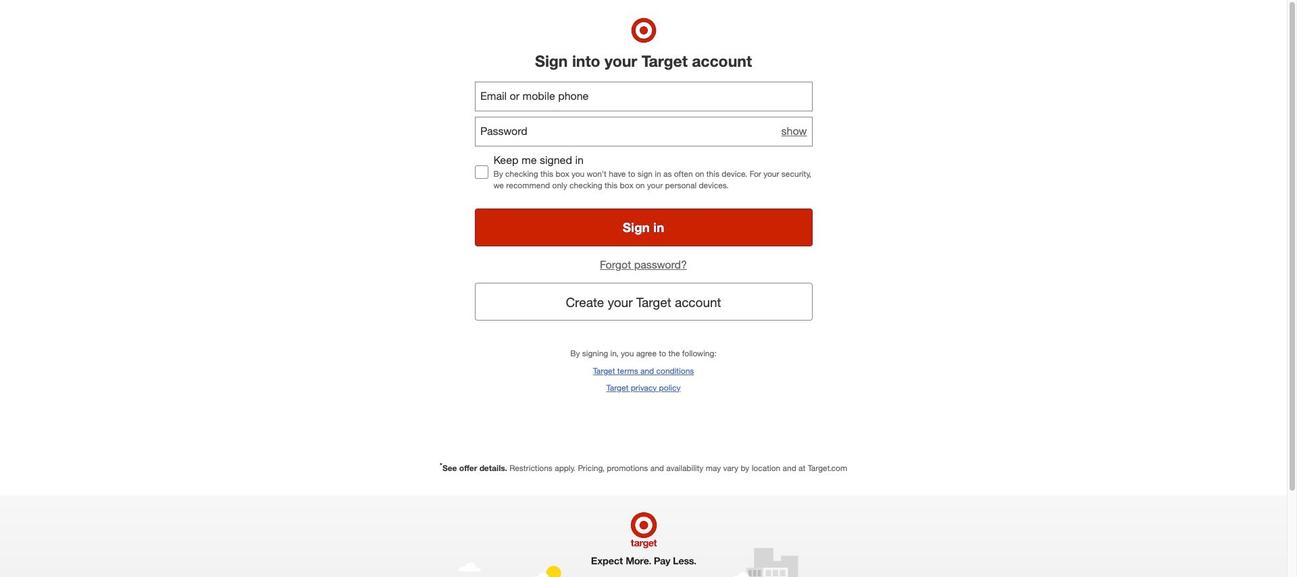 Task type: locate. For each thing, give the bounding box(es) containing it.
target: expect more. pay less. image
[[454, 496, 833, 578]]

None password field
[[475, 117, 813, 146]]

None checkbox
[[475, 165, 488, 179]]

None text field
[[475, 81, 813, 111]]



Task type: vqa. For each thing, say whether or not it's contained in the screenshot.
STEM: Math
no



